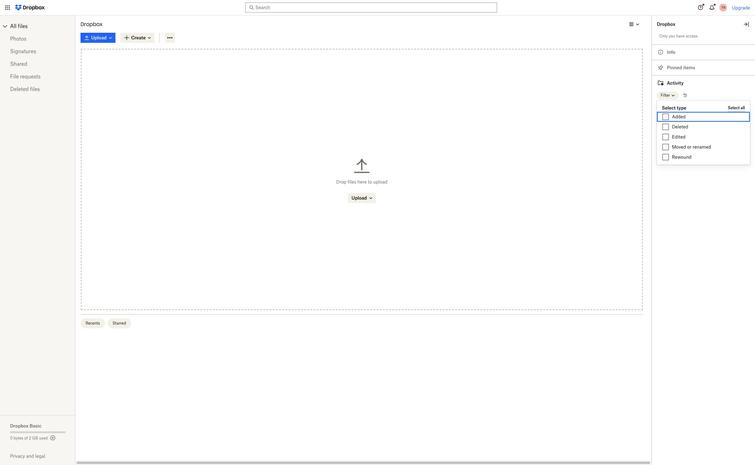 Task type: locate. For each thing, give the bounding box(es) containing it.
deleted for deleted
[[672, 124, 689, 129]]

2 horizontal spatial dropbox
[[657, 21, 676, 27]]

drop files here to upload
[[336, 179, 388, 184]]

1 horizontal spatial to
[[673, 105, 677, 110]]

files down file requests link at the top
[[30, 86, 40, 92]]

up
[[715, 105, 719, 110]]

files left here at the left
[[348, 179, 357, 184]]

files for deleted
[[30, 86, 40, 92]]

show
[[704, 105, 714, 110]]

filter button
[[657, 92, 679, 99]]

privacy and legal link
[[10, 453, 76, 459]]

to left this
[[673, 105, 677, 110]]

updates to this folder will show up here.
[[657, 105, 729, 110]]

starred
[[113, 321, 126, 325]]

privacy and legal
[[10, 453, 45, 459]]

deleted files link
[[10, 83, 65, 95]]

2 select from the left
[[728, 105, 740, 110]]

0 vertical spatial deleted
[[10, 86, 29, 92]]

upgrade
[[733, 5, 751, 10]]

drop
[[336, 179, 347, 184]]

gb
[[32, 436, 38, 440]]

1 select from the left
[[662, 105, 676, 111]]

file requests
[[10, 73, 41, 80]]

Search in folder "Dropbox" text field
[[256, 4, 486, 11]]

deleted files
[[10, 86, 40, 92]]

recents button
[[81, 318, 105, 328]]

to right here at the left
[[368, 179, 372, 184]]

0 vertical spatial to
[[673, 105, 677, 110]]

deleted inside checkbox item
[[672, 124, 689, 129]]

2 horizontal spatial files
[[348, 179, 357, 184]]

1 vertical spatial files
[[30, 86, 40, 92]]

shared link
[[10, 58, 65, 70]]

select left all
[[728, 105, 740, 110]]

1 vertical spatial to
[[368, 179, 372, 184]]

rewind this folder image
[[683, 93, 688, 98]]

legal
[[35, 453, 45, 459]]

select
[[662, 105, 676, 111], [728, 105, 740, 110]]

dropbox
[[81, 21, 103, 27], [657, 21, 676, 27], [10, 423, 29, 428]]

deleted checkbox item
[[657, 122, 751, 132]]

0 horizontal spatial deleted
[[10, 86, 29, 92]]

1 horizontal spatial files
[[30, 86, 40, 92]]

1 horizontal spatial dropbox
[[81, 21, 103, 27]]

dropbox basic
[[10, 423, 41, 428]]

recents
[[86, 321, 100, 325]]

files right all
[[18, 23, 28, 29]]

this
[[678, 105, 685, 110]]

activity button
[[652, 75, 756, 91]]

rewound
[[672, 154, 692, 160]]

upgrade link
[[733, 5, 751, 10]]

0 horizontal spatial to
[[368, 179, 372, 184]]

files
[[18, 23, 28, 29], [30, 86, 40, 92], [348, 179, 357, 184]]

deleted down file at the left of the page
[[10, 86, 29, 92]]

or
[[688, 144, 692, 150]]

access
[[686, 34, 698, 38]]

deleted down added on the top right
[[672, 124, 689, 129]]

deleted
[[10, 86, 29, 92], [672, 124, 689, 129]]

select type
[[662, 105, 687, 111]]

requests
[[20, 73, 41, 80]]

select for select all
[[728, 105, 740, 110]]

rewound checkbox item
[[657, 152, 751, 162]]

2 vertical spatial files
[[348, 179, 357, 184]]

type
[[677, 105, 687, 111]]

file requests link
[[10, 70, 65, 83]]

activity
[[667, 80, 684, 86]]

select inside button
[[728, 105, 740, 110]]

0 horizontal spatial files
[[18, 23, 28, 29]]

1 vertical spatial deleted
[[672, 124, 689, 129]]

global header element
[[0, 0, 756, 15]]

0 vertical spatial files
[[18, 23, 28, 29]]

select left this
[[662, 105, 676, 111]]

0 horizontal spatial select
[[662, 105, 676, 111]]

to
[[673, 105, 677, 110], [368, 179, 372, 184]]

1 horizontal spatial deleted
[[672, 124, 689, 129]]

0 bytes of 2 gb used
[[10, 436, 48, 440]]

1 horizontal spatial select
[[728, 105, 740, 110]]



Task type: describe. For each thing, give the bounding box(es) containing it.
moved
[[672, 144, 687, 150]]

only you have access
[[660, 34, 698, 38]]

file
[[10, 73, 19, 80]]

added
[[672, 114, 686, 119]]

signatures
[[10, 48, 36, 54]]

all files
[[10, 23, 28, 29]]

deleted for deleted files
[[10, 86, 29, 92]]

photos link
[[10, 32, 65, 45]]

used
[[39, 436, 48, 440]]

basic
[[30, 423, 41, 428]]

filter
[[661, 93, 671, 98]]

moved or renamed checkbox item
[[657, 142, 751, 152]]

moved or renamed
[[672, 144, 712, 150]]

2
[[29, 436, 31, 440]]

privacy
[[10, 453, 25, 459]]

get more space image
[[49, 434, 57, 442]]

you
[[669, 34, 676, 38]]

folder
[[686, 105, 696, 110]]

renamed
[[693, 144, 712, 150]]

files for all
[[18, 23, 28, 29]]

bytes
[[14, 436, 23, 440]]

all files link
[[10, 21, 76, 31]]

updates
[[657, 105, 672, 110]]

select all button
[[728, 104, 746, 112]]

all
[[741, 105, 746, 110]]

of
[[24, 436, 28, 440]]

edited checkbox item
[[657, 132, 751, 142]]

will
[[697, 105, 703, 110]]

edited
[[672, 134, 686, 139]]

all
[[10, 23, 16, 29]]

select for select type
[[662, 105, 676, 111]]

have
[[677, 34, 685, 38]]

and
[[26, 453, 34, 459]]

0 horizontal spatial dropbox
[[10, 423, 29, 428]]

files for drop
[[348, 179, 357, 184]]

here
[[358, 179, 367, 184]]

only
[[660, 34, 668, 38]]

tb button
[[719, 3, 729, 13]]

tb
[[722, 5, 726, 9]]

dropbox logo - go to the homepage image
[[13, 3, 47, 13]]

added checkbox item
[[657, 112, 751, 122]]

here.
[[720, 105, 729, 110]]

starred button
[[108, 318, 131, 328]]

signatures link
[[10, 45, 65, 58]]

0
[[10, 436, 13, 440]]

close details pane image
[[743, 20, 751, 28]]

shared
[[10, 61, 27, 67]]

photos
[[10, 36, 26, 42]]

select all
[[728, 105, 746, 110]]

upload
[[373, 179, 388, 184]]



Task type: vqa. For each thing, say whether or not it's contained in the screenshot.
Back
no



